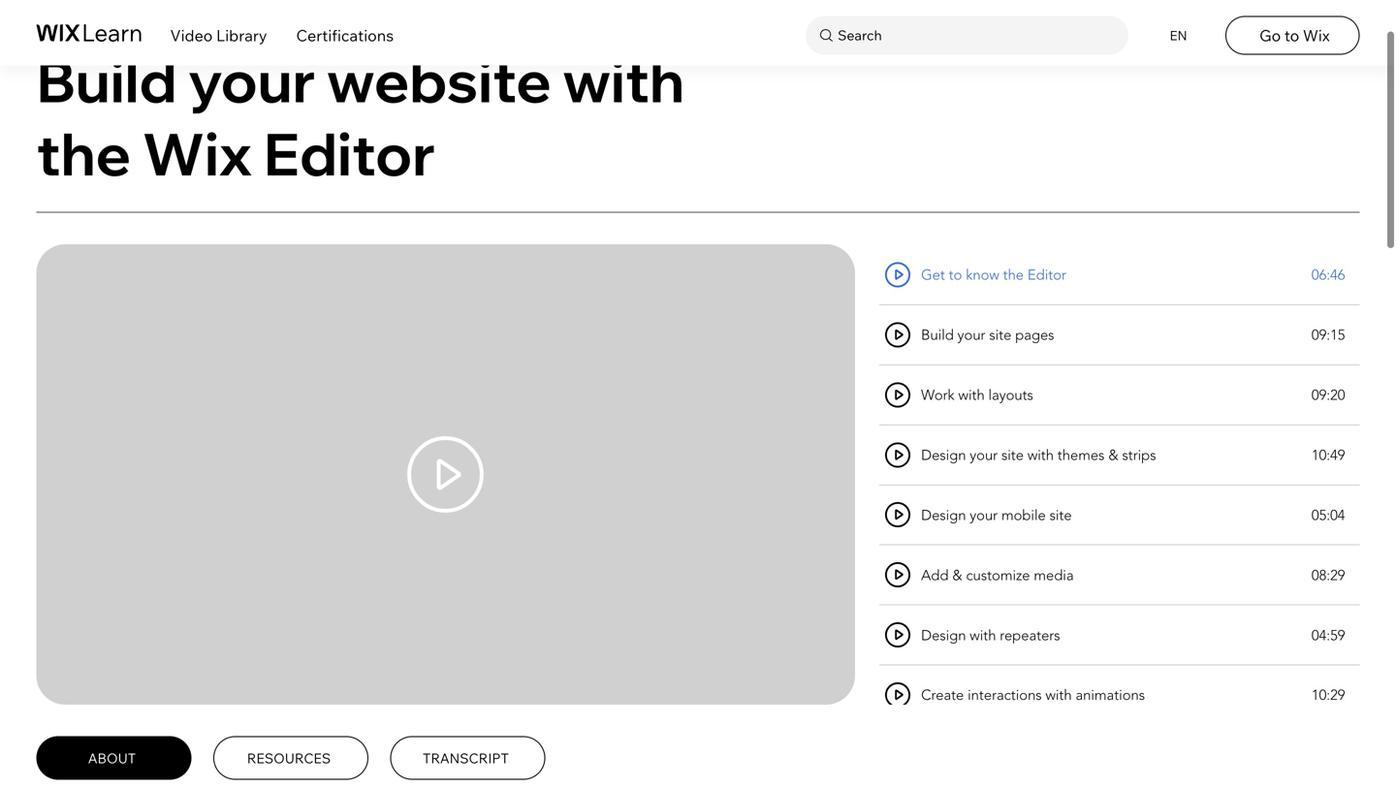 Task type: describe. For each thing, give the bounding box(es) containing it.
09 lesson icons/replay/05 replay full image for build your site pages
[[885, 321, 912, 349]]

go to wix
[[1260, 26, 1330, 45]]

go
[[1260, 26, 1281, 45]]

en button
[[1158, 16, 1197, 55]]

your for build your site pages
[[958, 326, 986, 343]]

add
[[922, 567, 949, 584]]

video library link
[[170, 26, 267, 45]]

wix inside build your website with the wix editor
[[142, 117, 252, 190]]

about
[[88, 750, 136, 767]]

09 lesson icons/replay/05 replay full image for design your mobile site
[[885, 502, 912, 529]]

work
[[922, 387, 955, 403]]

09 lesson icons/replay/05 replay full image for get to know the editor
[[885, 261, 912, 289]]

certifications
[[296, 26, 394, 45]]

to for go
[[1285, 26, 1300, 45]]

design for design your mobile site
[[922, 507, 966, 524]]

animations
[[1076, 687, 1145, 704]]

the inside build your website with the wix editor
[[36, 117, 131, 190]]

0 vertical spatial wix
[[1303, 26, 1330, 45]]

0 horizontal spatial &
[[953, 567, 963, 584]]

Search text field
[[833, 23, 1124, 48]]

09 lesson icons/replay/05 replay full image for work with layouts
[[885, 382, 912, 409]]

build for build your website with the wix editor
[[36, 43, 177, 117]]

build your site pages
[[922, 326, 1055, 343]]

mobile
[[1002, 507, 1046, 524]]

list item containing get to know the editor
[[880, 245, 1360, 309]]

pages
[[1016, 326, 1055, 343]]

design your mobile site
[[922, 507, 1072, 524]]

09 lesson icons/replay/05 replay full image for design with repeaters
[[885, 622, 912, 649]]

repeaters
[[1000, 627, 1061, 644]]

design for design your site with themes & strips
[[922, 447, 966, 464]]

site for pages
[[990, 326, 1012, 343]]

create interactions with animations
[[922, 687, 1145, 704]]

06:46
[[1312, 266, 1346, 283]]

certifications link
[[296, 26, 394, 45]]

10:49
[[1312, 447, 1346, 464]]

library
[[216, 26, 267, 45]]

to for get
[[949, 266, 962, 283]]

your for design your mobile site
[[970, 507, 998, 524]]

themes
[[1058, 447, 1105, 464]]

08:29
[[1312, 567, 1346, 584]]

09 lesson icons/replay/05 replay full image for create interactions with animations
[[885, 682, 912, 709]]

05:04
[[1312, 507, 1346, 524]]

the inside list item
[[1003, 266, 1024, 283]]

build your website with the wix editor
[[36, 43, 685, 190]]

1 horizontal spatial &
[[1109, 447, 1119, 464]]

design with repeaters
[[922, 627, 1061, 644]]

work with layouts
[[922, 387, 1034, 403]]

video library
[[170, 26, 267, 45]]

know
[[966, 266, 1000, 283]]



Task type: vqa. For each thing, say whether or not it's contained in the screenshot.
For
no



Task type: locate. For each thing, give the bounding box(es) containing it.
2 09 lesson icons/replay/05 replay full image from the top
[[885, 321, 912, 349]]

list item
[[880, 245, 1360, 309], [880, 305, 1360, 369], [880, 366, 1360, 430], [880, 426, 1360, 490], [880, 486, 1360, 550], [880, 546, 1360, 610], [880, 606, 1360, 670], [880, 666, 1360, 726]]

editor
[[264, 117, 436, 190], [1028, 266, 1067, 283]]

0 horizontal spatial the
[[36, 117, 131, 190]]

0 horizontal spatial editor
[[264, 117, 436, 190]]

1 list item from the top
[[880, 245, 1360, 309]]

wix
[[1303, 26, 1330, 45], [142, 117, 252, 190]]

create
[[922, 687, 964, 704]]

1 vertical spatial build
[[922, 326, 954, 343]]

site down layouts at right
[[1002, 447, 1024, 464]]

3 09 lesson icons/replay/05 replay full image from the top
[[885, 382, 912, 409]]

add & customize media
[[922, 567, 1074, 584]]

6 09 lesson icons/replay/05 replay full image from the top
[[885, 562, 912, 589]]

design
[[922, 447, 966, 464], [922, 507, 966, 524], [922, 627, 966, 644]]

4 09 lesson icons/replay/05 replay full image from the top
[[885, 442, 912, 469]]

with
[[563, 43, 685, 117], [959, 387, 985, 403], [1028, 447, 1054, 464], [970, 627, 997, 644], [1046, 687, 1072, 704]]

0 vertical spatial editor
[[264, 117, 436, 190]]

strips
[[1123, 447, 1157, 464]]

0 horizontal spatial build
[[36, 43, 177, 117]]

09:20
[[1312, 387, 1346, 403]]

video
[[170, 26, 213, 45]]

site for with
[[1002, 447, 1024, 464]]

design down work
[[922, 447, 966, 464]]

get
[[922, 266, 945, 283]]

8 09 lesson icons/replay/05 replay full image from the top
[[885, 682, 912, 709]]

list
[[880, 245, 1360, 786]]

build
[[36, 43, 177, 117], [922, 326, 954, 343]]

0 vertical spatial &
[[1109, 447, 1119, 464]]

transcript button
[[390, 737, 545, 780]]

to inside menu bar
[[1285, 26, 1300, 45]]

design your site with themes & strips
[[922, 447, 1157, 464]]

6 list item from the top
[[880, 546, 1360, 610]]

3 list item from the top
[[880, 366, 1360, 430]]

8 list item from the top
[[880, 666, 1360, 726]]

1 horizontal spatial wix
[[1303, 26, 1330, 45]]

0 vertical spatial site
[[990, 326, 1012, 343]]

0 horizontal spatial wix
[[142, 117, 252, 190]]

9
[[37, 9, 46, 26]]

& left the strips
[[1109, 447, 1119, 464]]

1 vertical spatial wix
[[142, 117, 252, 190]]

list containing get to know the editor
[[880, 245, 1360, 786]]

09 lesson icons/replay/05 replay full image
[[885, 261, 912, 289], [885, 321, 912, 349], [885, 382, 912, 409], [885, 442, 912, 469], [885, 502, 912, 529], [885, 562, 912, 589], [885, 622, 912, 649], [885, 682, 912, 709]]

1 vertical spatial &
[[953, 567, 963, 584]]

resources
[[247, 750, 331, 767]]

0 vertical spatial the
[[36, 117, 131, 190]]

1 vertical spatial editor
[[1028, 266, 1067, 283]]

to right go
[[1285, 26, 1300, 45]]

en
[[1170, 27, 1188, 43]]

3 design from the top
[[922, 627, 966, 644]]

&
[[1109, 447, 1119, 464], [953, 567, 963, 584]]

0 horizontal spatial to
[[949, 266, 962, 283]]

editor inside build your website with the wix editor
[[264, 117, 436, 190]]

your for design your site with themes & strips
[[970, 447, 998, 464]]

0 vertical spatial design
[[922, 447, 966, 464]]

04:59
[[1312, 627, 1346, 644]]

your inside build your website with the wix editor
[[188, 43, 316, 117]]

1 horizontal spatial the
[[1003, 266, 1024, 283]]

0 vertical spatial build
[[36, 43, 177, 117]]

& right add
[[953, 567, 963, 584]]

to
[[1285, 26, 1300, 45], [949, 266, 962, 283]]

2 vertical spatial design
[[922, 627, 966, 644]]

1 vertical spatial site
[[1002, 447, 1024, 464]]

list item containing create interactions with animations
[[880, 666, 1360, 726]]

5 list item from the top
[[880, 486, 1360, 550]]

1 horizontal spatial build
[[922, 326, 954, 343]]

2 list item from the top
[[880, 305, 1360, 369]]

1 horizontal spatial editor
[[1028, 266, 1067, 283]]

10:29
[[1312, 687, 1346, 704]]

design up add
[[922, 507, 966, 524]]

site right 'mobile'
[[1050, 507, 1072, 524]]

go to wix link
[[1226, 16, 1360, 55]]

1 horizontal spatial to
[[1285, 26, 1300, 45]]

build inside build your website with the wix editor
[[36, 43, 177, 117]]

list item containing design your site with themes & strips
[[880, 426, 1360, 490]]

list item containing build your site pages
[[880, 305, 1360, 369]]

1 vertical spatial the
[[1003, 266, 1024, 283]]

resources button
[[213, 737, 368, 780]]

build for build your site pages
[[922, 326, 954, 343]]

1 vertical spatial to
[[949, 266, 962, 283]]

4 list item from the top
[[880, 426, 1360, 490]]

transcript
[[423, 750, 509, 767]]

your for build your website with the wix editor
[[188, 43, 316, 117]]

design up create
[[922, 627, 966, 644]]

09 lesson icons/replay/05 replay full image for design your site with themes & strips
[[885, 442, 912, 469]]

1 09 lesson icons/replay/05 replay full image from the top
[[885, 261, 912, 289]]

2 vertical spatial site
[[1050, 507, 1072, 524]]

get to know the editor
[[922, 266, 1067, 283]]

editor inside list item
[[1028, 266, 1067, 283]]

5 09 lesson icons/replay/05 replay full image from the top
[[885, 502, 912, 529]]

7 09 lesson icons/replay/05 replay full image from the top
[[885, 622, 912, 649]]

customize
[[966, 567, 1031, 584]]

list item containing design with repeaters
[[880, 606, 1360, 670]]

9 lessons   |   69m
[[37, 9, 163, 26]]

1 vertical spatial design
[[922, 507, 966, 524]]

with inside build your website with the wix editor
[[563, 43, 685, 117]]

menu bar containing video library
[[0, 0, 1397, 66]]

1 design from the top
[[922, 447, 966, 464]]

design for design with repeaters
[[922, 627, 966, 644]]

build down 9 lessons   |   69m
[[36, 43, 177, 117]]

09 lesson icons/replay/05 replay full image for add & customize media
[[885, 562, 912, 589]]

layouts
[[989, 387, 1034, 403]]

menu bar
[[0, 0, 1397, 66]]

list item containing work with layouts
[[880, 366, 1360, 430]]

0 vertical spatial to
[[1285, 26, 1300, 45]]

2 design from the top
[[922, 507, 966, 524]]

site left pages
[[990, 326, 1012, 343]]

build up work
[[922, 326, 954, 343]]

about button
[[36, 737, 191, 780]]

media
[[1034, 567, 1074, 584]]

7 list item from the top
[[880, 606, 1360, 670]]

list item containing design your mobile site
[[880, 486, 1360, 550]]

site
[[990, 326, 1012, 343], [1002, 447, 1024, 464], [1050, 507, 1072, 524]]

list item containing add & customize media
[[880, 546, 1360, 610]]

to right the get
[[949, 266, 962, 283]]

interactions
[[968, 687, 1042, 704]]

09:15
[[1312, 326, 1346, 343]]

website
[[327, 43, 552, 117]]

your
[[188, 43, 316, 117], [958, 326, 986, 343], [970, 447, 998, 464], [970, 507, 998, 524]]

the
[[36, 117, 131, 190], [1003, 266, 1024, 283]]



